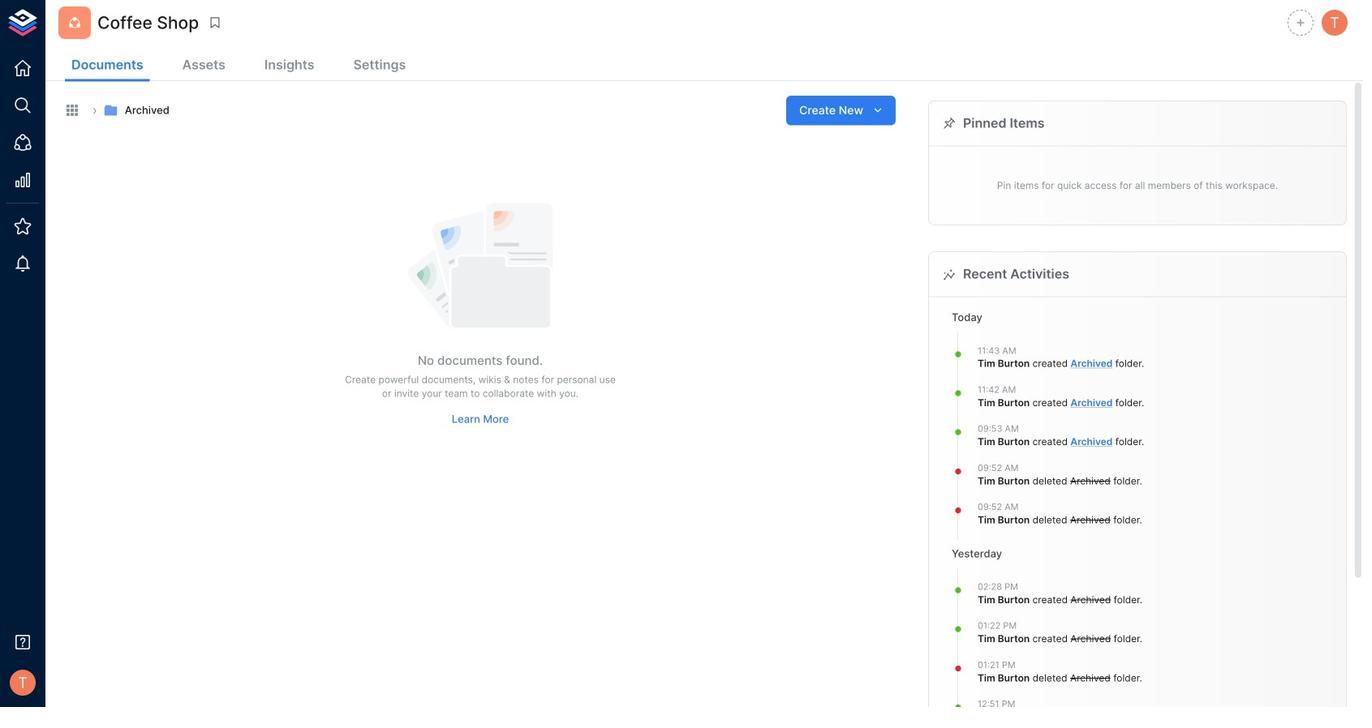 Task type: vqa. For each thing, say whether or not it's contained in the screenshot.
"Bookmark" icon
yes



Task type: locate. For each thing, give the bounding box(es) containing it.
bookmark image
[[208, 15, 222, 30]]



